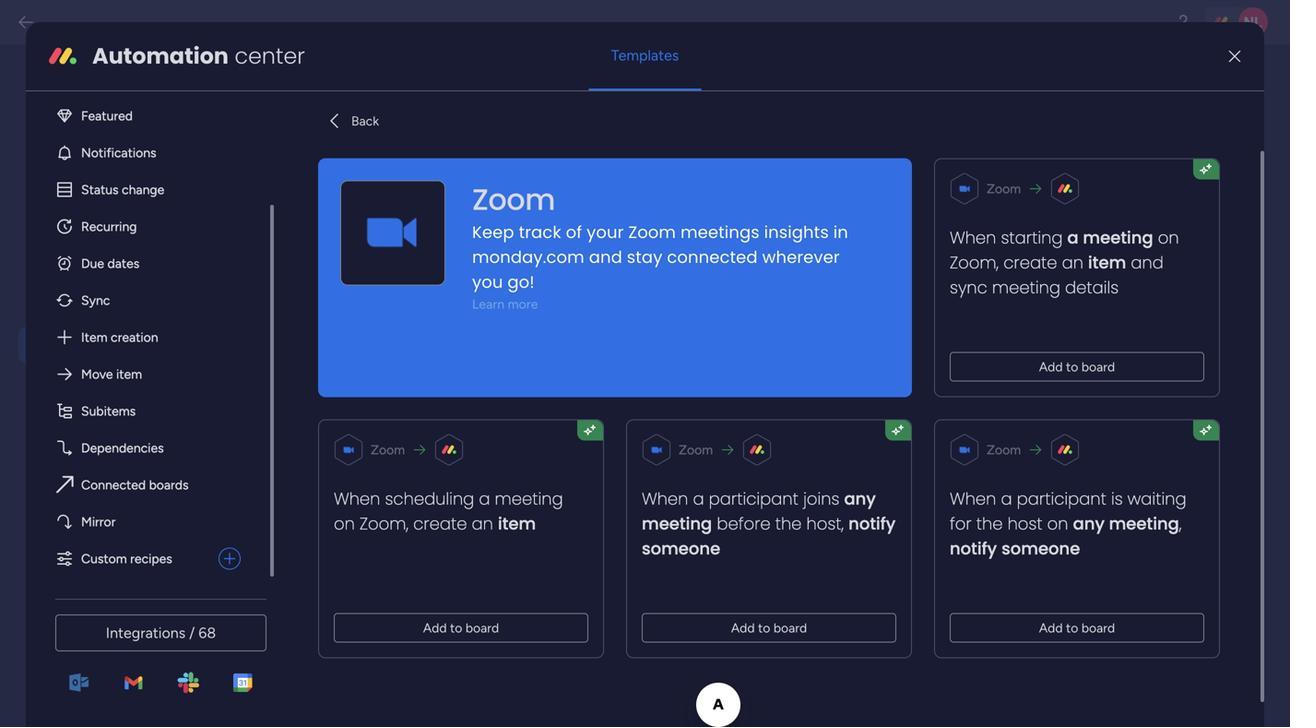 Task type: describe. For each thing, give the bounding box(es) containing it.
powerful
[[555, 349, 610, 366]]

due dates
[[81, 255, 140, 271]]

token
[[369, 84, 423, 108]]

board for when a participant joins
[[774, 620, 808, 636]]

developers.monday.com link
[[362, 273, 513, 290]]

create inside when scheduling a meeting on zoom, create an
[[413, 512, 467, 535]]

api button
[[18, 327, 233, 363]]

board for when a participant is waiting for the host on
[[1082, 620, 1116, 636]]

app banner image zoom image
[[364, 203, 423, 262]]

order
[[449, 370, 482, 387]]

add for when scheduling a meeting on zoom, create an
[[423, 620, 447, 636]]

to for when scheduling a meeting on zoom, create an
[[450, 620, 463, 636]]

new
[[340, 196, 362, 211]]

item creation option
[[41, 319, 256, 355]]

you inside "zoom keep track of your zoom meetings insights in monday.com and stay connected wherever you go! learn more"
[[472, 270, 503, 294]]

api left v2
[[306, 84, 337, 108]]

someone for any
[[1002, 537, 1081, 560]]

more inside "zoom keep track of your zoom meetings insights in monday.com and stay connected wherever you go! learn more"
[[508, 296, 538, 312]]

to for when a participant is waiting for the host on
[[1067, 620, 1079, 636]]

keep
[[472, 220, 515, 244]]

important
[[514, 391, 575, 407]]

in for zoom
[[834, 220, 849, 244]]

any meeting , notify someone
[[950, 512, 1182, 560]]

custom
[[81, 551, 127, 566]]

of
[[566, 220, 582, 244]]

secure.
[[425, 412, 469, 428]]

tidy up button
[[18, 449, 233, 485]]

very
[[484, 391, 511, 407]]

automation  center image
[[48, 41, 77, 71]]

0 vertical spatial item
[[1089, 251, 1127, 274]]

custom recipes
[[81, 551, 172, 566]]

the inside when a participant is waiting for the host on
[[977, 512, 1003, 535]]

is
[[1112, 487, 1124, 510]]

when for when scheduling a meeting on zoom, create an
[[334, 487, 381, 510]]

learn inside administration learn more
[[32, 118, 67, 135]]

when a participant joins
[[642, 487, 845, 510]]

an inside on zoom, create an
[[1063, 251, 1084, 274]]

found
[[556, 252, 592, 269]]

at
[[596, 252, 608, 269]]

users
[[69, 254, 111, 274]]

68
[[199, 624, 216, 642]]

center
[[235, 40, 305, 71]]

dependencies
[[81, 440, 164, 456]]

it's
[[463, 391, 481, 407]]

zoom for when scheduling a meeting on zoom, create an
[[371, 442, 405, 457]]

more inside administration learn more
[[70, 118, 102, 135]]

/
[[189, 624, 195, 642]]

personal
[[463, 196, 509, 211]]

learn more link for administration
[[32, 116, 233, 137]]

add to board button for when a participant joins
[[642, 613, 897, 642]]

move item option
[[41, 355, 256, 392]]

sync
[[950, 276, 988, 299]]

when a participant is waiting for the host on
[[950, 487, 1187, 535]]

a up "and sync meeting details"
[[1068, 226, 1079, 249]]

customization
[[69, 213, 177, 233]]

cross account copier button
[[18, 611, 233, 672]]

keep
[[595, 391, 625, 407]]

mirror
[[81, 514, 116, 529]]

add to board button for when starting
[[950, 352, 1205, 381]]

copier
[[68, 644, 115, 664]]

customization button
[[18, 205, 233, 241]]

api inside the api documentation can be found at developers.monday.com
[[388, 252, 409, 269]]

are
[[418, 196, 435, 211]]

status change
[[81, 182, 164, 197]]

notify for before the host, notify someone
[[849, 512, 896, 535]]

status change option
[[41, 171, 256, 208]]

add to board for when a participant is waiting for the host on
[[1040, 620, 1116, 636]]

there
[[387, 196, 415, 211]]

0 vertical spatial monday
[[388, 349, 438, 366]]

featured option
[[41, 97, 256, 134]]

v2
[[342, 84, 364, 108]]

content
[[69, 497, 130, 517]]

move
[[81, 366, 113, 382]]

item creation
[[81, 329, 158, 345]]

permissions button
[[18, 571, 233, 607]]

documentation
[[413, 252, 507, 269]]

in for the
[[435, 370, 446, 387]]

subitems
[[81, 403, 136, 419]]

integrations / 68 button
[[55, 615, 267, 651]]

stats
[[120, 416, 156, 436]]

starting
[[1002, 226, 1063, 249]]

1 horizontal spatial monday
[[590, 370, 639, 387]]

meeting inside any meeting , notify someone
[[1110, 512, 1180, 535]]

apps button
[[18, 530, 233, 566]]

1 horizontal spatial item
[[498, 512, 536, 535]]

experience.
[[389, 391, 459, 407]]

you inside the monday app api gives you powerful capabilities in order to enhance your monday app experience. it's very important to keep your api token secure.
[[528, 349, 551, 366]]

dapulse info image
[[325, 251, 343, 278]]

recurring
[[81, 218, 137, 234]]

participant for before
[[709, 487, 799, 510]]

dates
[[108, 255, 140, 271]]

api right new
[[365, 196, 384, 211]]

usage
[[69, 416, 116, 436]]

security
[[69, 294, 130, 314]]

board for when scheduling a meeting on zoom, create an
[[466, 620, 499, 636]]

tidy up
[[69, 457, 126, 477]]

billing
[[69, 376, 112, 395]]

add for when a participant joins
[[731, 620, 755, 636]]

content directory button
[[18, 489, 233, 525]]

content directory
[[69, 497, 201, 517]]

tidy
[[69, 457, 100, 477]]

enhance
[[502, 370, 555, 387]]

sync option
[[41, 282, 256, 319]]

the for before
[[776, 512, 802, 535]]

recipes
[[130, 551, 172, 566]]

notify for any meeting , notify someone
[[950, 537, 997, 560]]

host
[[1008, 512, 1043, 535]]

general
[[69, 173, 126, 192]]

zoom, inside on zoom, create an
[[950, 251, 999, 274]]

the for the api documentation can be found at developers.monday.com
[[362, 252, 385, 269]]

meeting inside when scheduling a meeting on zoom, create an
[[495, 487, 563, 510]]

waiting
[[1128, 487, 1187, 510]]

a up the before the host, notify someone
[[693, 487, 705, 510]]

when for when a participant joins
[[642, 487, 689, 510]]

back to workspace image
[[17, 13, 35, 31]]

connected boards
[[81, 477, 189, 492]]

tokens
[[533, 196, 569, 211]]

add for when starting
[[1040, 359, 1063, 374]]

the for the monday app api gives you powerful capabilities in order to enhance your monday app experience. it's very important to keep your api token secure.
[[362, 349, 385, 366]]

add to board for when a participant joins
[[731, 620, 808, 636]]

add to board button for when a participant is waiting for the host on
[[950, 613, 1205, 642]]

learn inside "zoom keep track of your zoom meetings insights in monday.com and stay connected wherever you go! learn more"
[[472, 296, 505, 312]]

any meeting
[[642, 487, 876, 535]]

sync
[[81, 292, 110, 308]]

due dates option
[[41, 245, 256, 282]]

add to board for when starting
[[1040, 359, 1116, 374]]

featured
[[81, 108, 133, 123]]

boards
[[149, 477, 189, 492]]

stay
[[627, 245, 663, 269]]

on inside when scheduling a meeting on zoom, create an
[[334, 512, 355, 535]]

1 vertical spatial app
[[362, 391, 385, 407]]

for
[[950, 512, 972, 535]]

users button
[[18, 246, 233, 282]]

host,
[[807, 512, 844, 535]]

the for in
[[319, 196, 337, 211]]



Task type: locate. For each thing, give the bounding box(es) containing it.
1 horizontal spatial your
[[587, 220, 624, 244]]

create down starting
[[1004, 251, 1058, 274]]

2 horizontal spatial the
[[977, 512, 1003, 535]]

1 someone from the left
[[642, 537, 721, 560]]

an down scheduling at left
[[472, 512, 493, 535]]

capabilities
[[362, 370, 431, 387]]

and inside "and sync meeting details"
[[1132, 251, 1164, 274]]

integrations
[[106, 624, 186, 642]]

1 horizontal spatial zoom,
[[950, 251, 999, 274]]

0 horizontal spatial in
[[435, 370, 446, 387]]

mirror option
[[41, 503, 256, 540]]

1 vertical spatial the
[[362, 349, 385, 366]]

the monday app api gives you powerful capabilities in order to enhance your monday app experience. it's very important to keep your api token secure.
[[362, 349, 656, 428]]

1 vertical spatial learn more link
[[472, 295, 864, 313]]

zoom up "when a participant joins"
[[679, 442, 713, 457]]

administration
[[32, 78, 216, 112]]

notify inside the before the host, notify someone
[[849, 512, 896, 535]]

track
[[519, 220, 562, 244]]

add for when a participant is waiting for the host on
[[1040, 620, 1063, 636]]

directory
[[135, 497, 201, 517]]

your inside "zoom keep track of your zoom meetings insights in monday.com and stay connected wherever you go! learn more"
[[587, 220, 624, 244]]

add to board for when scheduling a meeting on zoom, create an
[[423, 620, 499, 636]]

when starting a meeting
[[950, 226, 1154, 249]]

meeting inside "and sync meeting details"
[[993, 276, 1061, 299]]

when inside when scheduling a meeting on zoom, create an
[[334, 487, 381, 510]]

wherever
[[763, 245, 840, 269]]

more up notifications
[[70, 118, 102, 135]]

and sync meeting details
[[950, 251, 1164, 299]]

1 horizontal spatial learn
[[472, 296, 505, 312]]

up
[[104, 457, 126, 477]]

permissions
[[69, 579, 156, 598]]

you up enhance
[[528, 349, 551, 366]]

noah lott image
[[1239, 7, 1269, 37]]

0 vertical spatial your
[[587, 220, 624, 244]]

automation center
[[92, 40, 305, 71]]

when for when a participant is waiting for the host on
[[950, 487, 997, 510]]

apps
[[69, 538, 107, 558]]

in
[[834, 220, 849, 244], [435, 370, 446, 387]]

1 vertical spatial you
[[528, 349, 551, 366]]

the inside the api documentation can be found at developers.monday.com
[[362, 252, 385, 269]]

zoom up host
[[987, 442, 1022, 457]]

1 horizontal spatial in
[[834, 220, 849, 244]]

an inside when scheduling a meeting on zoom, create an
[[472, 512, 493, 535]]

the inside the before the host, notify someone
[[776, 512, 802, 535]]

the up capabilities
[[362, 349, 385, 366]]

notify down for
[[950, 537, 997, 560]]

learn down the api documentation can be found at developers.monday.com
[[472, 296, 505, 312]]

details
[[1066, 276, 1119, 299]]

monday up keep at the left
[[590, 370, 639, 387]]

0 horizontal spatial and
[[589, 245, 623, 269]]

any for any meeting , notify someone
[[1074, 512, 1105, 535]]

1 horizontal spatial and
[[1132, 251, 1164, 274]]

0 horizontal spatial your
[[559, 370, 586, 387]]

developers.monday.com
[[362, 273, 513, 290]]

1 participant from the left
[[709, 487, 799, 510]]

0 horizontal spatial monday
[[388, 349, 438, 366]]

to for when a participant joins
[[758, 620, 771, 636]]

0 vertical spatial zoom,
[[950, 251, 999, 274]]

someone down host
[[1002, 537, 1081, 560]]

1 vertical spatial monday
[[590, 370, 639, 387]]

1 horizontal spatial you
[[528, 349, 551, 366]]

1 vertical spatial your
[[559, 370, 586, 387]]

change
[[122, 182, 164, 197]]

in the new api there are only personal api tokens
[[306, 196, 569, 211]]

0 horizontal spatial learn
[[32, 118, 67, 135]]

0 horizontal spatial app
[[362, 391, 385, 407]]

2 vertical spatial your
[[629, 391, 656, 407]]

1 horizontal spatial app
[[441, 349, 465, 366]]

more down 'go!'
[[508, 296, 538, 312]]

1 vertical spatial an
[[472, 512, 493, 535]]

any inside any meeting , notify someone
[[1074, 512, 1105, 535]]

in right insights
[[834, 220, 849, 244]]

on zoom, create an
[[950, 226, 1180, 274]]

move item
[[81, 366, 142, 382]]

automation
[[92, 40, 229, 71]]

learn more link up notifications
[[32, 116, 233, 137]]

0 horizontal spatial zoom,
[[360, 512, 409, 535]]

add
[[1040, 359, 1063, 374], [423, 620, 447, 636], [731, 620, 755, 636], [1040, 620, 1063, 636]]

participant up before
[[709, 487, 799, 510]]

learn more link
[[32, 116, 233, 137], [472, 295, 864, 313]]

participant for any
[[1017, 487, 1107, 510]]

dependencies option
[[41, 429, 256, 466]]

0 horizontal spatial any
[[845, 487, 876, 510]]

your down powerful
[[559, 370, 586, 387]]

billing button
[[18, 368, 233, 404]]

api up order
[[468, 349, 489, 366]]

api left 'token'
[[362, 412, 383, 428]]

1 horizontal spatial the
[[776, 512, 802, 535]]

an up details
[[1063, 251, 1084, 274]]

a up host
[[1002, 487, 1013, 510]]

zoom keep track of your zoom meetings insights in monday.com and stay connected wherever you go! learn more
[[472, 179, 849, 312]]

1 vertical spatial any
[[1074, 512, 1105, 535]]

a inside when scheduling a meeting on zoom, create an
[[479, 487, 490, 510]]

zoom, inside when scheduling a meeting on zoom, create an
[[360, 512, 409, 535]]

2 participant from the left
[[1017, 487, 1107, 510]]

0 horizontal spatial on
[[334, 512, 355, 535]]

app down capabilities
[[362, 391, 385, 407]]

learn
[[32, 118, 67, 135], [472, 296, 505, 312]]

on inside when a participant is waiting for the host on
[[1048, 512, 1069, 535]]

cross
[[68, 619, 111, 639]]

before the host, notify someone
[[642, 512, 896, 560]]

add to board button for when scheduling a meeting on zoom, create an
[[334, 613, 589, 642]]

1 vertical spatial more
[[508, 296, 538, 312]]

the
[[362, 252, 385, 269], [362, 349, 385, 366]]

api up move
[[69, 335, 94, 355]]

zoom up the stay
[[629, 220, 676, 244]]

1 horizontal spatial an
[[1063, 251, 1084, 274]]

cross account copier
[[68, 619, 175, 664]]

a right scheduling at left
[[479, 487, 490, 510]]

0 horizontal spatial participant
[[709, 487, 799, 510]]

zoom down 'token'
[[371, 442, 405, 457]]

someone for before
[[642, 537, 721, 560]]

your
[[587, 220, 624, 244], [559, 370, 586, 387], [629, 391, 656, 407]]

in inside "zoom keep track of your zoom meetings insights in monday.com and stay connected wherever you go! learn more"
[[834, 220, 849, 244]]

0 vertical spatial an
[[1063, 251, 1084, 274]]

when inside when a participant is waiting for the host on
[[950, 487, 997, 510]]

when
[[950, 226, 997, 249], [334, 487, 381, 510], [642, 487, 689, 510], [950, 487, 997, 510]]

0 vertical spatial learn more link
[[32, 116, 233, 137]]

list box containing featured
[[41, 97, 274, 577]]

subitems option
[[41, 392, 256, 429]]

0 horizontal spatial the
[[319, 196, 337, 211]]

2 horizontal spatial item
[[1089, 251, 1127, 274]]

meetings
[[681, 220, 760, 244]]

integrations / 68
[[106, 624, 216, 642]]

someone inside any meeting , notify someone
[[1002, 537, 1081, 560]]

before
[[717, 512, 771, 535]]

0 horizontal spatial item
[[116, 366, 142, 382]]

create down scheduling at left
[[413, 512, 467, 535]]

item
[[81, 329, 108, 345]]

connected
[[81, 477, 146, 492]]

learn left featured
[[32, 118, 67, 135]]

participant inside when a participant is waiting for the host on
[[1017, 487, 1107, 510]]

a inside when a participant is waiting for the host on
[[1002, 487, 1013, 510]]

api left tokens
[[512, 196, 530, 211]]

the api documentation can be found at developers.monday.com
[[362, 252, 608, 290]]

connected boards option
[[41, 466, 256, 503]]

the
[[319, 196, 337, 211], [776, 512, 802, 535], [977, 512, 1003, 535]]

0 vertical spatial you
[[472, 270, 503, 294]]

the left host,
[[776, 512, 802, 535]]

when for when starting a meeting
[[950, 226, 997, 249]]

zoom, up 'sync'
[[950, 251, 999, 274]]

0 vertical spatial notify
[[849, 512, 896, 535]]

1 horizontal spatial more
[[508, 296, 538, 312]]

item inside option
[[116, 366, 142, 382]]

when scheduling a meeting on zoom, create an
[[334, 487, 563, 535]]

1 horizontal spatial any
[[1074, 512, 1105, 535]]

connected
[[667, 245, 758, 269]]

app up order
[[441, 349, 465, 366]]

insights
[[765, 220, 829, 244]]

add to board button
[[950, 352, 1205, 381], [334, 613, 589, 642], [642, 613, 897, 642], [950, 613, 1205, 642]]

you left 'go!'
[[472, 270, 503, 294]]

2 horizontal spatial on
[[1159, 226, 1180, 249]]

the right the in
[[319, 196, 337, 211]]

usage stats
[[69, 416, 156, 436]]

0 vertical spatial learn
[[32, 118, 67, 135]]

api v2 token
[[306, 84, 423, 108]]

,
[[1180, 512, 1182, 535]]

and inside "zoom keep track of your zoom meetings insights in monday.com and stay connected wherever you go! learn more"
[[589, 245, 623, 269]]

notifications
[[81, 145, 156, 160]]

notify
[[849, 512, 896, 535], [950, 537, 997, 560]]

0 vertical spatial app
[[441, 349, 465, 366]]

1 vertical spatial notify
[[950, 537, 997, 560]]

your up at
[[587, 220, 624, 244]]

0 vertical spatial in
[[834, 220, 849, 244]]

0 horizontal spatial someone
[[642, 537, 721, 560]]

custom recipes option
[[41, 540, 211, 577]]

your right keep at the left
[[629, 391, 656, 407]]

1 horizontal spatial on
[[1048, 512, 1069, 535]]

zoom for when a participant is waiting for the host on
[[987, 442, 1022, 457]]

meeting inside any meeting
[[642, 512, 713, 535]]

security button
[[18, 286, 233, 322]]

the right dapulse info image
[[362, 252, 385, 269]]

account
[[115, 619, 175, 639]]

1 the from the top
[[362, 252, 385, 269]]

a
[[1068, 226, 1079, 249], [479, 487, 490, 510], [693, 487, 705, 510], [1002, 487, 1013, 510]]

back
[[352, 113, 379, 128]]

0 vertical spatial any
[[845, 487, 876, 510]]

any right joins
[[845, 487, 876, 510]]

notify right host,
[[849, 512, 896, 535]]

1 vertical spatial item
[[116, 366, 142, 382]]

create inside on zoom, create an
[[1004, 251, 1058, 274]]

someone
[[642, 537, 721, 560], [1002, 537, 1081, 560]]

notify inside any meeting , notify someone
[[950, 537, 997, 560]]

meeting
[[1084, 226, 1154, 249], [993, 276, 1061, 299], [495, 487, 563, 510], [642, 512, 713, 535], [1110, 512, 1180, 535]]

someone down before
[[642, 537, 721, 560]]

monday up capabilities
[[388, 349, 438, 366]]

1 horizontal spatial someone
[[1002, 537, 1081, 560]]

learn more link down the stay
[[472, 295, 864, 313]]

the inside the monday app api gives you powerful capabilities in order to enhance your monday app experience. it's very important to keep your api token secure.
[[362, 349, 385, 366]]

2 someone from the left
[[1002, 537, 1081, 560]]

be
[[536, 252, 552, 269]]

zoom up keep
[[472, 179, 555, 220]]

1 vertical spatial create
[[413, 512, 467, 535]]

1 vertical spatial learn
[[472, 296, 505, 312]]

0 vertical spatial create
[[1004, 251, 1058, 274]]

participant up any meeting , notify someone
[[1017, 487, 1107, 510]]

0 horizontal spatial learn more link
[[32, 116, 233, 137]]

on inside on zoom, create an
[[1159, 226, 1180, 249]]

0 horizontal spatial create
[[413, 512, 467, 535]]

any
[[845, 487, 876, 510], [1074, 512, 1105, 535]]

create
[[1004, 251, 1058, 274], [413, 512, 467, 535]]

zoom for when a participant joins
[[679, 442, 713, 457]]

list box
[[41, 97, 274, 577]]

recurring option
[[41, 208, 256, 245]]

in left order
[[435, 370, 446, 387]]

status
[[81, 182, 119, 197]]

1 horizontal spatial notify
[[950, 537, 997, 560]]

1 horizontal spatial create
[[1004, 251, 1058, 274]]

monday.com
[[472, 245, 585, 269]]

to for when starting
[[1067, 359, 1079, 374]]

0 horizontal spatial notify
[[849, 512, 896, 535]]

zoom up starting
[[987, 181, 1022, 196]]

any right host
[[1074, 512, 1105, 535]]

0 vertical spatial more
[[70, 118, 102, 135]]

2 horizontal spatial your
[[629, 391, 656, 407]]

0 horizontal spatial an
[[472, 512, 493, 535]]

2 vertical spatial item
[[498, 512, 536, 535]]

2 the from the top
[[362, 349, 385, 366]]

someone inside the before the host, notify someone
[[642, 537, 721, 560]]

due
[[81, 255, 104, 271]]

to
[[1067, 359, 1079, 374], [486, 370, 499, 387], [579, 391, 592, 407], [450, 620, 463, 636], [758, 620, 771, 636], [1067, 620, 1079, 636]]

1 vertical spatial zoom,
[[360, 512, 409, 535]]

go!
[[508, 270, 535, 294]]

api
[[306, 84, 337, 108], [365, 196, 384, 211], [512, 196, 530, 211], [388, 252, 409, 269], [69, 335, 94, 355], [468, 349, 489, 366], [362, 412, 383, 428]]

learn more link for keep track of your zoom meetings insights in monday.com and stay connected wherever you go!
[[472, 295, 864, 313]]

the right for
[[977, 512, 1003, 535]]

zoom
[[472, 179, 555, 220], [987, 181, 1022, 196], [629, 220, 676, 244], [371, 442, 405, 457], [679, 442, 713, 457], [987, 442, 1022, 457]]

on
[[1159, 226, 1180, 249], [334, 512, 355, 535], [1048, 512, 1069, 535]]

0 horizontal spatial more
[[70, 118, 102, 135]]

board for when starting
[[1082, 359, 1116, 374]]

0 horizontal spatial you
[[472, 270, 503, 294]]

any inside any meeting
[[845, 487, 876, 510]]

0 vertical spatial the
[[362, 252, 385, 269]]

zoom for when starting
[[987, 181, 1022, 196]]

1 vertical spatial in
[[435, 370, 446, 387]]

1 horizontal spatial learn more link
[[472, 295, 864, 313]]

administration learn more
[[32, 78, 216, 135]]

api inside button
[[69, 335, 94, 355]]

zoom, down scheduling at left
[[360, 512, 409, 535]]

any for any meeting
[[845, 487, 876, 510]]

1 horizontal spatial participant
[[1017, 487, 1107, 510]]

api up developers.monday.com link
[[388, 252, 409, 269]]

monday
[[388, 349, 438, 366], [590, 370, 639, 387]]

in inside the monday app api gives you powerful capabilities in order to enhance your monday app experience. it's very important to keep your api token secure.
[[435, 370, 446, 387]]

general button
[[18, 165, 233, 201]]

help image
[[1175, 13, 1193, 31]]

notifications option
[[41, 134, 256, 171]]



Task type: vqa. For each thing, say whether or not it's contained in the screenshot.
participant within When a participant is waiting for the host on
yes



